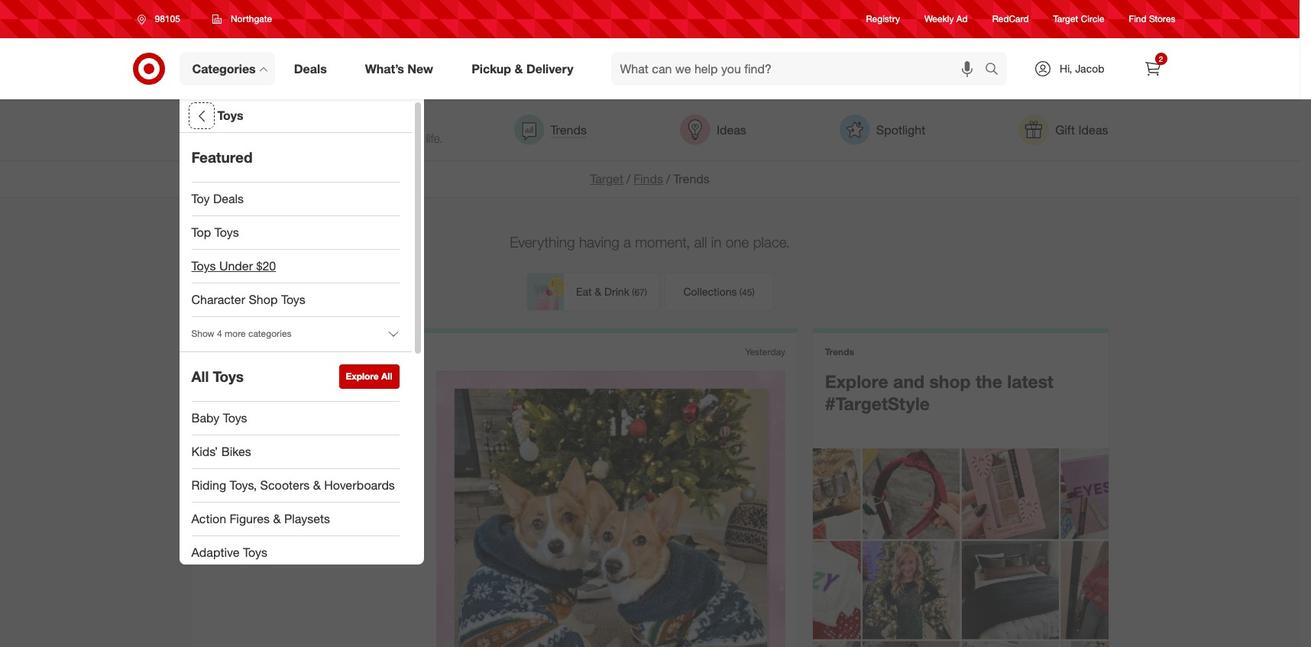Task type: locate. For each thing, give the bounding box(es) containing it.
toys up holidays
[[223, 411, 247, 426]]

weekly ad
[[925, 13, 968, 25]]

everyone loves when pets love the holidays too! image
[[437, 371, 786, 648]]

all toys
[[192, 368, 244, 385]]

weekly ad link
[[925, 13, 968, 26]]

0 horizontal spatial )
[[645, 287, 648, 298]]

all up baby on the left bottom
[[192, 368, 209, 385]]

scooters
[[260, 478, 310, 493]]

) right collections
[[753, 287, 755, 298]]

toys under $20 link
[[179, 250, 412, 284]]

2 ideas from the left
[[1079, 122, 1109, 137]]

explore up #targetstyle
[[826, 371, 889, 392]]

hi, jacob
[[1060, 62, 1105, 75]]

1 horizontal spatial ideas
[[1079, 122, 1109, 137]]

action figures & playsets
[[192, 512, 330, 527]]

kids'
[[192, 444, 218, 460]]

0 horizontal spatial to
[[313, 467, 323, 482]]

0 horizontal spatial (
[[632, 287, 635, 298]]

baby
[[192, 411, 220, 426]]

toys up featured
[[218, 108, 244, 123]]

to inside bringing the latest trends and ideas to life.
[[413, 131, 423, 146]]

and left ideas
[[358, 131, 378, 146]]

deals
[[294, 61, 327, 76], [213, 191, 244, 206]]

latest inside bringing the latest trends and ideas to life.
[[388, 113, 416, 129]]

deals right the toy
[[213, 191, 244, 206]]

and inside explore and shop the latest #targetstyle
[[894, 371, 925, 392]]

everything having a moment, all in one place.
[[510, 233, 790, 251]]

jacob
[[1076, 62, 1105, 75]]

latest
[[388, 113, 416, 129], [1008, 371, 1054, 392]]

toys,
[[230, 478, 257, 493]]

target finds image
[[192, 115, 306, 145]]

0 vertical spatial deals
[[294, 61, 327, 76]]

to left life.
[[413, 131, 423, 146]]

&
[[515, 61, 523, 76], [595, 285, 602, 298], [313, 478, 321, 493], [273, 512, 281, 527]]

redcard
[[993, 13, 1029, 25]]

trends
[[321, 131, 355, 146]]

deals up bringing
[[294, 61, 327, 76]]

the
[[368, 113, 385, 129], [976, 371, 1003, 392], [368, 399, 402, 426]]

1 explore from the left
[[346, 371, 379, 382]]

0 horizontal spatial explore
[[346, 371, 379, 382]]

riding
[[192, 478, 226, 493]]

trends up #targetstyle
[[826, 346, 855, 358]]

action
[[192, 512, 226, 527]]

toy deals link
[[179, 183, 412, 216]]

to right 'fits
[[313, 467, 323, 482]]

target for target / finds / trends
[[590, 171, 624, 187]]

registry link
[[867, 13, 901, 26]]

trends down delivery
[[551, 122, 587, 137]]

( inside collections ( 45 )
[[740, 287, 742, 298]]

target left circle
[[1054, 13, 1079, 25]]

2 ) from the left
[[753, 287, 755, 298]]

with
[[328, 485, 351, 500]]

the up ideas
[[368, 113, 385, 129]]

1 vertical spatial latest
[[1008, 371, 1054, 392]]

1 vertical spatial to
[[313, 467, 323, 482]]

1 ) from the left
[[645, 287, 648, 298]]

latest inside explore and shop the latest #targetstyle
[[1008, 371, 1054, 392]]

/
[[627, 171, 631, 187], [667, 171, 671, 187]]

and inside bringing the latest trends and ideas to life.
[[358, 131, 378, 146]]

what's new link
[[352, 52, 453, 86]]

trends right finds
[[674, 171, 710, 187]]

1 horizontal spatial /
[[667, 171, 671, 187]]

'fits
[[289, 467, 309, 482]]

toys
[[218, 108, 244, 123], [215, 225, 239, 240], [192, 258, 216, 274], [281, 292, 306, 307], [213, 368, 244, 385], [223, 411, 247, 426], [243, 545, 268, 560]]

toys inside 'link'
[[215, 225, 239, 240]]

show 4 more categories button
[[179, 317, 412, 351]]

1 horizontal spatial target
[[1054, 13, 1079, 25]]

2 explore from the left
[[826, 371, 889, 392]]

0 horizontal spatial deals
[[213, 191, 244, 206]]

explore inside explore and shop the latest #targetstyle
[[826, 371, 889, 392]]

pickup & delivery
[[472, 61, 574, 76]]

( inside eat & drink ( 67 )
[[632, 287, 635, 298]]

all right loves
[[382, 371, 393, 382]]

explore up love
[[346, 371, 379, 382]]

baby toys
[[192, 411, 247, 426]]

0 vertical spatial the
[[368, 113, 385, 129]]

and up #targetstyle
[[894, 371, 925, 392]]

ad
[[957, 13, 968, 25]]

kids' bikes link
[[179, 436, 412, 469]]

the down explore all link
[[368, 399, 402, 426]]

redcard link
[[993, 13, 1029, 26]]

45
[[742, 287, 753, 298]]

one
[[726, 233, 750, 251]]

1 horizontal spatial explore
[[826, 371, 889, 392]]

ready
[[204, 485, 234, 500]]

& right figures
[[273, 512, 281, 527]]

find stores
[[1130, 13, 1176, 25]]

show 4 more categories
[[192, 328, 292, 340]]

pets
[[267, 399, 314, 426]]

1 horizontal spatial (
[[740, 287, 742, 298]]

baby toys link
[[179, 402, 412, 436]]

collage of people showing off their #targetstyle image
[[813, 449, 1109, 648]]

a
[[624, 233, 631, 251]]

1 vertical spatial deals
[[213, 191, 244, 206]]

( right drink
[[632, 287, 635, 298]]

0 vertical spatial target
[[1054, 13, 1079, 25]]

1 vertical spatial target
[[590, 171, 624, 187]]

/ left finds link at top
[[627, 171, 631, 187]]

when
[[204, 399, 261, 426]]

1 vertical spatial and
[[894, 371, 925, 392]]

toys right the top
[[215, 225, 239, 240]]

0 horizontal spatial and
[[358, 131, 378, 146]]

toys up "when"
[[213, 368, 244, 385]]

1 ( from the left
[[632, 287, 635, 298]]

figures
[[230, 512, 270, 527]]

toys right shop
[[281, 292, 306, 307]]

trends
[[551, 122, 587, 137], [674, 171, 710, 187], [204, 346, 233, 358], [826, 346, 855, 358]]

the right shop
[[976, 371, 1003, 392]]

collections
[[684, 285, 737, 298]]

target circle link
[[1054, 13, 1105, 26]]

1 horizontal spatial and
[[894, 371, 925, 392]]

0 horizontal spatial ideas
[[717, 122, 747, 137]]

0 vertical spatial latest
[[388, 113, 416, 129]]

to inside from matching 'fits to festive toys, get ready for major smiles with these adorable pets.
[[313, 467, 323, 482]]

0 horizontal spatial /
[[627, 171, 631, 187]]

) right drink
[[645, 287, 648, 298]]

explore
[[346, 371, 379, 382], [826, 371, 889, 392]]

target left finds
[[590, 171, 624, 187]]

eat & drink ( 67 )
[[576, 285, 648, 298]]

/ right finds link at top
[[667, 171, 671, 187]]

0 horizontal spatial latest
[[388, 113, 416, 129]]

$20
[[257, 258, 276, 274]]

stores
[[1150, 13, 1176, 25]]

search button
[[979, 52, 1015, 89]]

0 vertical spatial and
[[358, 131, 378, 146]]

top toys link
[[179, 216, 412, 250]]

1 horizontal spatial latest
[[1008, 371, 1054, 392]]

1 horizontal spatial to
[[413, 131, 423, 146]]

life.
[[426, 131, 443, 146]]

98105 button
[[127, 5, 196, 33]]

( right collections
[[740, 287, 742, 298]]

1 horizontal spatial )
[[753, 287, 755, 298]]

toys under $20
[[192, 258, 276, 274]]

1 vertical spatial the
[[976, 371, 1003, 392]]

2 vertical spatial the
[[368, 399, 402, 426]]

0 horizontal spatial target
[[590, 171, 624, 187]]

0 vertical spatial to
[[413, 131, 423, 146]]

collections ( 45 )
[[684, 285, 755, 298]]

kids' bikes
[[192, 444, 251, 460]]

2 ( from the left
[[740, 287, 742, 298]]



Task type: vqa. For each thing, say whether or not it's contained in the screenshot.
Stewardship
no



Task type: describe. For each thing, give the bounding box(es) containing it.
explore for explore all
[[346, 371, 379, 382]]

2
[[1160, 54, 1164, 63]]

yesterday
[[746, 346, 786, 358]]

gift ideas link
[[1019, 115, 1109, 145]]

character
[[192, 292, 245, 307]]

pickup & delivery link
[[459, 52, 593, 86]]

1 ideas from the left
[[717, 122, 747, 137]]

action figures & playsets link
[[179, 503, 412, 537]]

2 link
[[1137, 52, 1170, 86]]

) inside eat & drink ( 67 )
[[645, 287, 648, 298]]

hi,
[[1060, 62, 1073, 75]]

the inside explore and shop the latest #targetstyle
[[976, 371, 1003, 392]]

deals link
[[281, 52, 346, 86]]

riding toys, scooters & hoverboards
[[192, 478, 395, 493]]

find
[[1130, 13, 1147, 25]]

4
[[217, 328, 222, 340]]

adaptive toys link
[[179, 537, 412, 570]]

ideas link
[[680, 115, 747, 145]]

in
[[712, 233, 722, 251]]

toy
[[192, 191, 210, 206]]

finds link
[[634, 171, 664, 187]]

bringing the latest trends and ideas to life.
[[321, 113, 443, 146]]

more
[[225, 328, 246, 340]]

explore all link
[[339, 365, 399, 389]]

these
[[354, 485, 384, 500]]

registry
[[867, 13, 901, 25]]

too!
[[298, 426, 339, 454]]

) inside collections ( 45 )
[[753, 287, 755, 298]]

under
[[219, 258, 253, 274]]

circle
[[1082, 13, 1105, 25]]

everyone loves when pets love the holidays too!
[[204, 371, 402, 454]]

1 horizontal spatial all
[[382, 371, 393, 382]]

for
[[238, 485, 252, 500]]

1 / from the left
[[627, 171, 631, 187]]

0 horizontal spatial all
[[192, 368, 209, 385]]

toy deals
[[192, 191, 244, 206]]

spotlight link
[[840, 115, 926, 145]]

loves
[[308, 371, 362, 398]]

& right the eat
[[595, 285, 602, 298]]

bringing
[[321, 113, 365, 129]]

1 horizontal spatial deals
[[294, 61, 327, 76]]

northgate
[[231, 13, 272, 24]]

spotlight
[[877, 122, 926, 137]]

bikes
[[222, 444, 251, 460]]

What can we help you find? suggestions appear below search field
[[611, 52, 989, 86]]

trends link
[[514, 115, 587, 145]]

featured
[[192, 148, 253, 166]]

& right 'fits
[[313, 478, 321, 493]]

& right pickup
[[515, 61, 523, 76]]

trends down 4
[[204, 346, 233, 358]]

explore for explore and shop the latest #targetstyle
[[826, 371, 889, 392]]

matching
[[235, 467, 286, 482]]

moment,
[[635, 233, 691, 251]]

the inside everyone loves when pets love the holidays too!
[[368, 399, 402, 426]]

ideas
[[381, 131, 409, 146]]

target circle
[[1054, 13, 1105, 25]]

find stores link
[[1130, 13, 1176, 26]]

from matching 'fits to festive toys, get ready for major smiles with these adorable pets.
[[204, 467, 412, 517]]

weekly
[[925, 13, 955, 25]]

explore all
[[346, 371, 393, 382]]

northgate button
[[203, 5, 282, 33]]

gift ideas
[[1056, 122, 1109, 137]]

search
[[979, 62, 1015, 78]]

riding toys, scooters & hoverboards link
[[179, 469, 412, 503]]

67
[[635, 287, 645, 298]]

playsets
[[284, 512, 330, 527]]

everything
[[510, 233, 575, 251]]

the inside bringing the latest trends and ideas to life.
[[368, 113, 385, 129]]

gift
[[1056, 122, 1076, 137]]

toys down figures
[[243, 545, 268, 560]]

pickup
[[472, 61, 512, 76]]

target for target circle
[[1054, 13, 1079, 25]]

categories
[[192, 61, 256, 76]]

what's
[[365, 61, 404, 76]]

2 / from the left
[[667, 171, 671, 187]]

new
[[408, 61, 434, 76]]

character shop toys
[[192, 292, 306, 307]]

toys left "under"
[[192, 258, 216, 274]]

adorable
[[204, 502, 252, 517]]

all
[[695, 233, 708, 251]]

love
[[320, 399, 362, 426]]

show
[[192, 328, 215, 340]]

shop
[[249, 292, 278, 307]]

major
[[256, 485, 287, 500]]

toys,
[[366, 467, 391, 482]]

finds
[[634, 171, 664, 187]]

top
[[192, 225, 211, 240]]

target / finds / trends
[[590, 171, 710, 187]]

everyone
[[204, 371, 302, 398]]

pets.
[[255, 502, 282, 517]]

character shop toys link
[[179, 284, 412, 317]]

get
[[395, 467, 412, 482]]

delivery
[[527, 61, 574, 76]]

having
[[579, 233, 620, 251]]

top toys
[[192, 225, 239, 240]]



